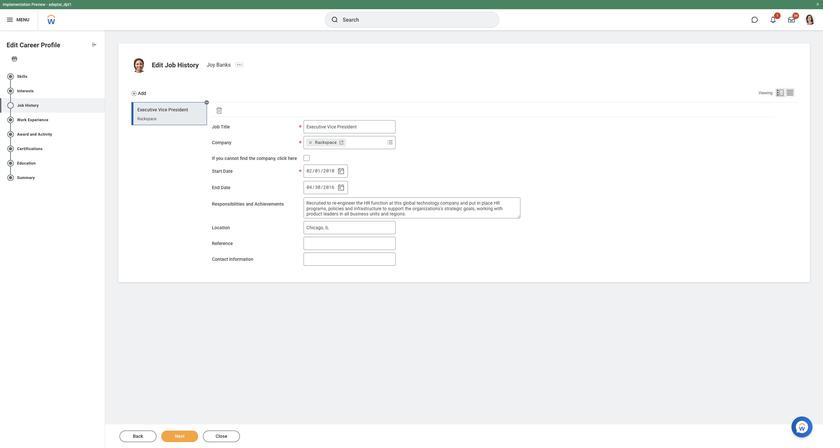 Task type: describe. For each thing, give the bounding box(es) containing it.
/ right 30
[[321, 184, 323, 190]]

click
[[277, 156, 287, 161]]

Toggle to List Detail view radio
[[776, 88, 785, 97]]

award and activity link
[[0, 127, 105, 142]]

adeptai_dpt1
[[49, 2, 72, 7]]

print image
[[11, 55, 18, 62]]

date for 04 / 30 / 2016
[[221, 185, 230, 190]]

start date
[[212, 169, 233, 174]]

radio custom image for education
[[7, 159, 14, 167]]

delete image
[[215, 107, 223, 114]]

if
[[212, 156, 215, 161]]

edit career profile
[[7, 41, 60, 49]]

executive vice president
[[137, 107, 188, 112]]

award
[[17, 132, 29, 137]]

viewing: option group
[[759, 88, 797, 99]]

01
[[315, 168, 321, 174]]

back button
[[120, 431, 156, 442]]

menu button
[[0, 9, 38, 30]]

banks
[[216, 62, 231, 68]]

prompts image
[[386, 138, 394, 146]]

radio custom image for award and activity
[[7, 130, 14, 138]]

04 / 30 / 2016
[[307, 184, 335, 190]]

job title
[[212, 124, 230, 130]]

error image for job history
[[98, 102, 105, 109]]

experience
[[28, 118, 48, 122]]

calendar image
[[337, 184, 345, 192]]

/ right 01
[[321, 168, 323, 174]]

cannot
[[225, 156, 239, 161]]

award and activity
[[17, 132, 52, 137]]

responsibilities and achievements
[[212, 201, 284, 207]]

career
[[20, 41, 39, 49]]

1 horizontal spatial job
[[165, 61, 176, 69]]

education
[[17, 161, 36, 166]]

34
[[794, 14, 798, 17]]

back
[[133, 434, 143, 439]]

1
[[777, 14, 779, 17]]

error image for summary
[[98, 174, 105, 182]]

profile
[[41, 41, 60, 49]]

end date
[[212, 185, 230, 190]]

job for job history
[[17, 103, 24, 108]]

rackspace element
[[315, 140, 337, 146]]

02
[[307, 168, 312, 174]]

next button
[[161, 431, 198, 442]]

2016
[[323, 184, 335, 190]]

and for award
[[30, 132, 37, 137]]

1 vertical spatial history
[[25, 103, 39, 108]]

-
[[46, 2, 48, 7]]

edit for edit job history
[[152, 61, 163, 69]]

ext link image
[[338, 139, 345, 146]]

you
[[216, 156, 223, 161]]

president
[[168, 107, 188, 112]]

job for job title
[[212, 124, 220, 130]]

profile logan mcneil image
[[805, 14, 816, 26]]

Search Workday  search field
[[343, 12, 486, 27]]

1 button
[[766, 12, 781, 27]]

close
[[216, 434, 227, 439]]

menu banner
[[0, 0, 823, 30]]

skills link
[[0, 69, 105, 84]]

rackspace inside option
[[315, 140, 337, 145]]

and for responsibilities
[[246, 201, 254, 207]]

/ right 02
[[312, 168, 315, 174]]

job history
[[17, 103, 39, 108]]

interests
[[17, 89, 34, 93]]

Toggle to Grid view radio
[[786, 88, 795, 97]]

company,
[[257, 156, 276, 161]]

start date group
[[304, 165, 348, 178]]

menu
[[16, 17, 29, 22]]

work experience
[[17, 118, 48, 122]]

radio custom image for job history
[[7, 102, 14, 109]]

calendar image
[[337, 167, 345, 175]]

end date group
[[304, 181, 348, 194]]

interests link
[[0, 84, 105, 98]]



Task type: locate. For each thing, give the bounding box(es) containing it.
information
[[229, 257, 253, 262]]

2 error image from the top
[[98, 87, 105, 95]]

0 vertical spatial edit
[[7, 41, 18, 49]]

contact
[[212, 257, 228, 262]]

02 / 01 / 2010
[[307, 168, 335, 174]]

the
[[249, 156, 255, 161]]

1 vertical spatial job
[[17, 103, 24, 108]]

0 vertical spatial history
[[178, 61, 199, 69]]

Responsibilities and Achievements text field
[[304, 197, 521, 219]]

date right start
[[223, 169, 233, 174]]

location
[[212, 225, 230, 230]]

history left joy
[[178, 61, 199, 69]]

0 horizontal spatial job
[[17, 103, 24, 108]]

0 vertical spatial date
[[223, 169, 233, 174]]

1 horizontal spatial history
[[178, 61, 199, 69]]

radio custom image for certifications
[[7, 145, 14, 153]]

viewing:
[[759, 91, 774, 95]]

error image for award and activity
[[98, 130, 105, 138]]

job inside job history link
[[17, 103, 24, 108]]

radio custom image left skills
[[7, 73, 14, 80]]

0 vertical spatial job
[[165, 61, 176, 69]]

close button
[[203, 431, 240, 442]]

certifications
[[17, 147, 43, 151]]

joy banks element
[[207, 62, 235, 68]]

job history link
[[0, 98, 105, 113]]

1 vertical spatial edit
[[152, 61, 163, 69]]

0 vertical spatial and
[[30, 132, 37, 137]]

2 radio custom image from the top
[[7, 145, 14, 153]]

error image for certifications
[[98, 145, 105, 153]]

radio custom image
[[7, 87, 14, 95], [7, 102, 14, 109], [7, 116, 14, 124], [7, 130, 14, 138], [7, 174, 14, 182]]

skills
[[17, 74, 27, 79]]

add
[[138, 91, 146, 96]]

radio custom image inside certifications link
[[7, 145, 14, 153]]

summary
[[17, 175, 35, 180]]

5 radio custom image from the top
[[7, 174, 14, 182]]

here
[[288, 156, 297, 161]]

achievements
[[255, 201, 284, 207]]

history
[[178, 61, 199, 69], [25, 103, 39, 108]]

find
[[240, 156, 248, 161]]

radio custom image left 'award'
[[7, 130, 14, 138]]

rackspace down executive
[[137, 117, 157, 121]]

list containing skills
[[0, 67, 105, 188]]

error image inside interests link
[[98, 87, 105, 95]]

radio custom image left certifications
[[7, 145, 14, 153]]

5 error image from the top
[[98, 159, 105, 167]]

edit
[[7, 41, 18, 49], [152, 61, 163, 69]]

edit for edit career profile
[[7, 41, 18, 49]]

job
[[165, 61, 176, 69], [17, 103, 24, 108], [212, 124, 220, 130]]

employee's photo (joy banks) image
[[131, 58, 147, 73]]

3 radio custom image from the top
[[7, 159, 14, 167]]

1 vertical spatial and
[[246, 201, 254, 207]]

vice
[[158, 107, 167, 112]]

radio custom image left interests
[[7, 87, 14, 95]]

error image
[[98, 116, 105, 124], [98, 130, 105, 138]]

job up work
[[17, 103, 24, 108]]

reference
[[212, 241, 233, 246]]

radio custom image left job history
[[7, 102, 14, 109]]

history up work experience
[[25, 103, 39, 108]]

education link
[[0, 156, 105, 171]]

0 horizontal spatial and
[[30, 132, 37, 137]]

implementation
[[3, 2, 30, 7]]

edit right the 'employee's photo (joy banks)'
[[152, 61, 163, 69]]

Location text field
[[304, 221, 396, 234]]

0 horizontal spatial edit
[[7, 41, 18, 49]]

radio custom image left summary
[[7, 174, 14, 182]]

activity
[[38, 132, 52, 137]]

1 vertical spatial radio custom image
[[7, 145, 14, 153]]

04
[[307, 184, 312, 190]]

1 horizontal spatial edit
[[152, 61, 163, 69]]

radio custom image
[[7, 73, 14, 80], [7, 145, 14, 153], [7, 159, 14, 167]]

responsibilities
[[212, 201, 245, 207]]

certifications link
[[0, 142, 105, 156]]

error image inside education link
[[98, 159, 105, 167]]

implementation preview -   adeptai_dpt1
[[3, 2, 72, 7]]

radio custom image for skills
[[7, 73, 14, 80]]

0 vertical spatial radio custom image
[[7, 73, 14, 80]]

1 horizontal spatial rackspace
[[315, 140, 337, 145]]

date right end
[[221, 185, 230, 190]]

2 vertical spatial radio custom image
[[7, 159, 14, 167]]

preview
[[31, 2, 45, 7]]

2 horizontal spatial job
[[212, 124, 220, 130]]

2 vertical spatial job
[[212, 124, 220, 130]]

error image for skills
[[98, 73, 105, 80]]

work
[[17, 118, 27, 122]]

work experience link
[[0, 113, 105, 127]]

6 error image from the top
[[98, 174, 105, 182]]

error image inside job history link
[[98, 102, 105, 109]]

end
[[212, 185, 220, 190]]

radio custom image inside award and activity link
[[7, 130, 14, 138]]

list
[[0, 67, 105, 188]]

/ right 04
[[312, 184, 315, 190]]

radio custom image inside education link
[[7, 159, 14, 167]]

and right 'award'
[[30, 132, 37, 137]]

2 error image from the top
[[98, 130, 105, 138]]

error image inside summary link
[[98, 174, 105, 182]]

rackspace
[[137, 117, 157, 121], [315, 140, 337, 145]]

error image for education
[[98, 159, 105, 167]]

1 radio custom image from the top
[[7, 87, 14, 95]]

justify image
[[6, 16, 14, 24]]

1 vertical spatial date
[[221, 185, 230, 190]]

4 radio custom image from the top
[[7, 130, 14, 138]]

transformation import image
[[91, 41, 98, 48]]

error image for interests
[[98, 87, 105, 95]]

Reference text field
[[304, 237, 396, 250]]

close environment banner image
[[816, 2, 820, 6]]

search image
[[331, 16, 339, 24]]

and left achievements
[[246, 201, 254, 207]]

x small image
[[307, 139, 314, 146]]

rackspace, press delete to clear value, ctrl + enter opens in new window. option
[[306, 139, 346, 147]]

action bar region
[[108, 424, 823, 448]]

radio custom image for interests
[[7, 87, 14, 95]]

1 error image from the top
[[98, 73, 105, 80]]

summary link
[[0, 171, 105, 185]]

joy banks
[[207, 62, 231, 68]]

3 radio custom image from the top
[[7, 116, 14, 124]]

if you cannot find the company, click here
[[212, 156, 297, 161]]

radio custom image inside "work experience" link
[[7, 116, 14, 124]]

notifications large image
[[770, 16, 777, 23]]

/
[[312, 168, 315, 174], [321, 168, 323, 174], [312, 184, 315, 190], [321, 184, 323, 190]]

1 error image from the top
[[98, 116, 105, 124]]

30
[[315, 184, 321, 190]]

job left title
[[212, 124, 220, 130]]

error image inside "work experience" link
[[98, 116, 105, 124]]

Contact Information text field
[[304, 253, 396, 266]]

Job Title text field
[[304, 120, 396, 133]]

4 error image from the top
[[98, 145, 105, 153]]

rackspace left ext link icon
[[315, 140, 337, 145]]

edit job history
[[152, 61, 199, 69]]

0 horizontal spatial rackspace
[[137, 117, 157, 121]]

radio custom image inside skills link
[[7, 73, 14, 80]]

job right the 'employee's photo (joy banks)'
[[165, 61, 176, 69]]

error image inside award and activity link
[[98, 130, 105, 138]]

date
[[223, 169, 233, 174], [221, 185, 230, 190]]

1 horizontal spatial and
[[246, 201, 254, 207]]

0 vertical spatial error image
[[98, 116, 105, 124]]

error image
[[98, 73, 105, 80], [98, 87, 105, 95], [98, 102, 105, 109], [98, 145, 105, 153], [98, 159, 105, 167], [98, 174, 105, 182]]

2010
[[323, 168, 335, 174]]

1 vertical spatial error image
[[98, 130, 105, 138]]

add link
[[131, 90, 146, 97]]

34 button
[[785, 12, 799, 27]]

joy
[[207, 62, 215, 68]]

title
[[221, 124, 230, 130]]

start
[[212, 169, 222, 174]]

1 radio custom image from the top
[[7, 73, 14, 80]]

2 radio custom image from the top
[[7, 102, 14, 109]]

0 vertical spatial rackspace
[[137, 117, 157, 121]]

radio custom image for summary
[[7, 174, 14, 182]]

and
[[30, 132, 37, 137], [246, 201, 254, 207]]

error image for work experience
[[98, 116, 105, 124]]

1 vertical spatial rackspace
[[315, 140, 337, 145]]

radio custom image left work
[[7, 116, 14, 124]]

contact information
[[212, 257, 253, 262]]

0 horizontal spatial history
[[25, 103, 39, 108]]

inbox large image
[[789, 16, 795, 23]]

radio custom image for work experience
[[7, 116, 14, 124]]

3 error image from the top
[[98, 102, 105, 109]]

executive
[[137, 107, 157, 112]]

error image inside certifications link
[[98, 145, 105, 153]]

company
[[212, 140, 232, 145]]

date for 02 / 01 / 2010
[[223, 169, 233, 174]]

error image inside skills link
[[98, 73, 105, 80]]

radio custom image left education
[[7, 159, 14, 167]]

next
[[175, 434, 185, 439]]

edit up print icon
[[7, 41, 18, 49]]



Task type: vqa. For each thing, say whether or not it's contained in the screenshot.
radio custom icon inside the the Certifications link
yes



